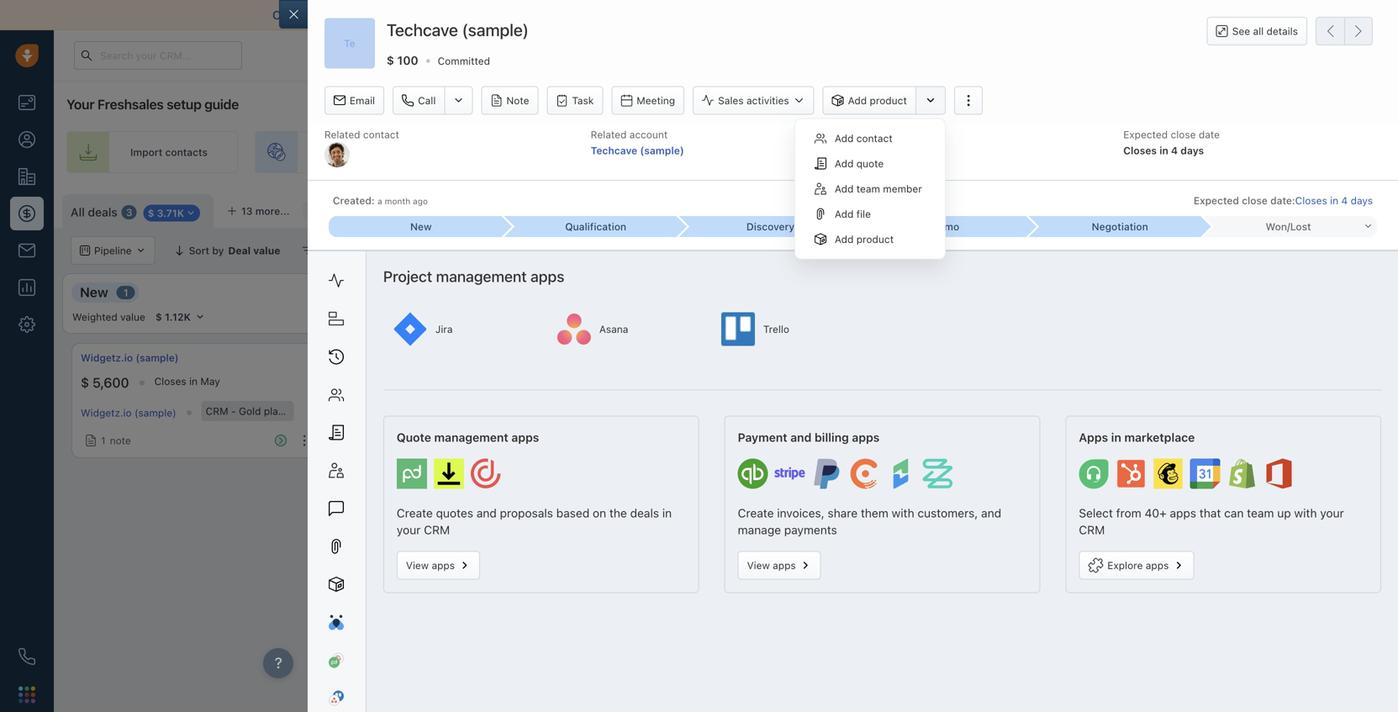 Task type: vqa. For each thing, say whether or not it's contained in the screenshot.
Default Pipeline list box
no



Task type: describe. For each thing, give the bounding box(es) containing it.
related account techcave (sample)
[[591, 129, 684, 156]]

view apps for create quotes and proposals based on the deals in your crm
[[406, 560, 455, 572]]

team inside select from 40+ apps that can team up with your crm
[[1247, 506, 1274, 520]]

container_wx8msf4aqz5i3rn1 image inside all deal owners button
[[412, 245, 423, 256]]

project management apps
[[383, 267, 565, 285]]

see all details button
[[1207, 17, 1308, 45]]

monthly for 5,600
[[287, 405, 325, 417]]

2 acme inc (sample) from the top
[[354, 405, 442, 417]]

sales inside create sales sequence link
[[992, 146, 1017, 158]]

won
[[1266, 221, 1287, 232]]

explore apps button
[[1079, 551, 1194, 580]]

$ for widgetz.io (sample)
[[81, 375, 89, 391]]

sales inside set up your sales pipeline link
[[1237, 146, 1262, 158]]

expected close date closes in 4 days
[[1124, 129, 1220, 156]]

connect your mailbox to improve deliverability and enable 2-way sync of email conversations.
[[273, 8, 791, 22]]

your inside create quotes and proposals based on the deals in your crm
[[397, 523, 421, 537]]

1 widgetz.io (sample) from the top
[[81, 352, 179, 364]]

based
[[556, 506, 590, 520]]

0
[[936, 287, 943, 298]]

40+
[[1145, 506, 1167, 520]]

account
[[630, 129, 668, 141]]

connect
[[273, 8, 319, 22]]

set up your sales pipeline
[[1178, 146, 1303, 158]]

date:
[[1271, 195, 1296, 206]]

2 vertical spatial techcave
[[1145, 407, 1190, 419]]

the
[[610, 506, 627, 520]]

- for $ 3,200
[[1290, 405, 1294, 417]]

your inside select from 40+ apps that can team up with your crm
[[1321, 506, 1344, 520]]

/
[[1287, 221, 1291, 232]]

add up add file
[[835, 183, 854, 195]]

gold for $ 3,200
[[1297, 405, 1320, 417]]

1 vertical spatial techcave (sample) link
[[1145, 407, 1235, 419]]

1 vertical spatial to
[[785, 146, 795, 158]]

apps down manage
[[773, 560, 796, 572]]

that
[[1200, 506, 1221, 520]]

in right apps
[[1111, 431, 1122, 444]]

email
[[677, 8, 707, 22]]

website
[[359, 146, 396, 158]]

applied
[[354, 245, 390, 256]]

1 vertical spatial techcave (sample)
[[1145, 407, 1235, 419]]

a
[[378, 196, 382, 206]]

crm - gold plan monthly (sa
[[1264, 405, 1398, 417]]

of
[[663, 8, 674, 22]]

see all details
[[1233, 25, 1298, 37]]

in left add deal
[[1331, 195, 1339, 206]]

invite your team
[[536, 146, 614, 158]]

1 acme inc (sample) link from the top
[[354, 351, 444, 365]]

1 filter applied
[[321, 245, 390, 256]]

and left billing
[[791, 431, 812, 444]]

te
[[344, 37, 355, 49]]

meeting button
[[612, 86, 685, 115]]

13 more...
[[241, 205, 290, 217]]

in inside create quotes and proposals based on the deals in your crm
[[662, 506, 672, 520]]

0 horizontal spatial demo
[[884, 284, 921, 300]]

close image
[[1373, 11, 1382, 19]]

container_wx8msf4aqz5i3rn1 image for 1
[[1150, 435, 1161, 447]]

view for create quotes and proposals based on the deals in your crm
[[406, 560, 429, 572]]

add down add file
[[835, 233, 854, 245]]

(sample) up note button
[[328, 405, 370, 417]]

and right quotas
[[1211, 245, 1229, 256]]

import deals
[[1210, 203, 1271, 214]]

add product button
[[823, 86, 916, 115]]

import for import deals
[[1210, 203, 1242, 214]]

all for deal
[[430, 245, 442, 256]]

with inside select from 40+ apps that can team up with your crm
[[1295, 506, 1317, 520]]

sales activities button up route leads to your team link
[[693, 86, 823, 115]]

(sample) up closes in may
[[136, 352, 179, 364]]

demo inside techcave (sample) dialog
[[931, 221, 960, 232]]

1 widgetz.io (sample) link from the top
[[81, 351, 179, 365]]

$ 100 inside techcave (sample) dialog
[[387, 53, 418, 67]]

deal for add
[[1361, 203, 1382, 214]]

greg
[[857, 144, 881, 156]]

all deals link
[[71, 204, 118, 221]]

product inside add product button
[[870, 95, 907, 106]]

(sample) inside related account techcave (sample)
[[640, 144, 684, 156]]

create quotes and proposals based on the deals in your crm
[[397, 506, 672, 537]]

discovery
[[747, 221, 795, 232]]

sales owner greg robinson
[[857, 129, 930, 156]]

in left may
[[189, 375, 198, 387]]

$ for techcave (sample)
[[1145, 375, 1154, 391]]

invite your team link
[[472, 131, 644, 173]]

activities
[[747, 95, 789, 106]]

closes in may
[[154, 375, 220, 387]]

add deal button
[[1316, 194, 1390, 223]]

with inside the create invoices, share them with customers, and manage payments
[[892, 506, 915, 520]]

proposals
[[500, 506, 553, 520]]

sales activities
[[718, 95, 789, 106]]

contact for add contact
[[857, 133, 893, 144]]

expected for expected close date:
[[1194, 195, 1239, 206]]

quote
[[397, 431, 431, 444]]

route leads to your team
[[725, 146, 846, 158]]

contact for related contact
[[363, 129, 399, 141]]

freshsales
[[97, 96, 164, 112]]

close for date:
[[1242, 195, 1268, 206]]

apps down quotes
[[432, 560, 455, 572]]

no
[[472, 405, 485, 417]]

add team member
[[835, 183, 922, 195]]

add inside techcave (sample) dialog
[[848, 95, 867, 106]]

2 inc from the top
[[384, 405, 398, 417]]

1 filter applied button
[[291, 236, 401, 265]]

crm inside select from 40+ apps that can team up with your crm
[[1079, 523, 1105, 537]]

import deals group
[[1187, 194, 1308, 223]]

email
[[350, 95, 375, 107]]

phone image
[[19, 648, 35, 665]]

no products
[[472, 405, 531, 417]]

container_wx8msf4aqz5i3rn1 image for note
[[358, 431, 370, 443]]

manage
[[738, 523, 781, 537]]

add up 'search' field
[[1339, 203, 1358, 214]]

5,600
[[93, 375, 129, 391]]

payments
[[784, 523, 837, 537]]

billing
[[815, 431, 849, 444]]

apps down qualification link at the top left of the page
[[531, 267, 565, 285]]

techcave (sample) dialog
[[279, 0, 1398, 712]]

note for container_wx8msf4aqz5i3rn1 icon below $ 5,600
[[110, 435, 131, 447]]

0 horizontal spatial techcave
[[387, 20, 458, 40]]

related for related contact
[[324, 129, 360, 141]]

apps down the products
[[512, 431, 539, 444]]

sync
[[634, 8, 660, 22]]

apps right billing
[[852, 431, 880, 444]]

negotiation link
[[1028, 216, 1203, 237]]

team down add contact
[[822, 146, 846, 158]]

details
[[1267, 25, 1298, 37]]

view for create invoices, share them with customers, and manage payments
[[747, 560, 770, 572]]

0 horizontal spatial new
[[80, 284, 108, 300]]

apps
[[1079, 431, 1109, 444]]

setup
[[167, 96, 201, 112]]

2 1 note from the left
[[1166, 435, 1196, 447]]

3,200
[[1157, 375, 1194, 391]]

asana
[[599, 323, 628, 335]]

1 vertical spatial product
[[857, 233, 894, 245]]

forecasting
[[1232, 245, 1289, 256]]

gold for $ 5,600
[[239, 405, 261, 417]]

1 vertical spatial add product
[[835, 233, 894, 245]]

0 horizontal spatial techcave (sample) link
[[591, 144, 684, 156]]

⌘ o
[[307, 205, 327, 217]]

days for expected close date: closes in 4 days
[[1351, 195, 1373, 206]]

connect your mailbox link
[[273, 8, 396, 22]]

meeting
[[637, 95, 675, 107]]

view apps button for invoices,
[[738, 551, 821, 580]]

up inside set up your sales pipeline link
[[1197, 146, 1210, 158]]

create for create sales sequence
[[957, 146, 990, 158]]

(sample) down jira
[[401, 352, 444, 364]]

note inside button
[[383, 431, 404, 443]]

robinson
[[884, 144, 930, 156]]

from
[[1116, 506, 1142, 520]]

1 inc from the top
[[384, 352, 399, 364]]

note button
[[481, 86, 539, 115]]

1 acme from the top
[[354, 352, 381, 364]]

(sample) down 3,200
[[1193, 407, 1235, 419]]

1 acme inc (sample) from the top
[[354, 352, 444, 364]]

invite
[[536, 146, 563, 158]]

way
[[609, 8, 631, 22]]

4 for expected close date: closes in 4 days
[[1342, 195, 1348, 206]]

2 widgetz.io (sample) link from the top
[[81, 407, 176, 419]]

in inside the expected close date closes in 4 days
[[1160, 144, 1169, 156]]

Search your CRM... text field
[[74, 41, 242, 70]]

13 more... button
[[218, 199, 299, 223]]

deliverability
[[458, 8, 529, 22]]

$ for acme inc (sample)
[[354, 375, 362, 391]]

related for related account techcave (sample)
[[591, 129, 627, 141]]

quotas
[[1173, 245, 1208, 256]]



Task type: locate. For each thing, give the bounding box(es) containing it.
related up bring
[[324, 129, 360, 141]]

closes for expected close date:
[[1296, 195, 1328, 206]]

Search field
[[1308, 236, 1392, 265]]

qualification inside qualification link
[[565, 221, 627, 232]]

add up add quote
[[835, 133, 854, 144]]

techcave inside related account techcave (sample)
[[591, 144, 638, 156]]

1 horizontal spatial import
[[1210, 203, 1242, 214]]

1 horizontal spatial view
[[747, 560, 770, 572]]

quotes
[[436, 506, 473, 520]]

0 vertical spatial close
[[1171, 129, 1196, 141]]

0 vertical spatial inc
[[384, 352, 399, 364]]

1 vertical spatial demo
[[884, 284, 921, 300]]

up inside select from 40+ apps that can team up with your crm
[[1278, 506, 1291, 520]]

deal up 'search' field
[[1361, 203, 1382, 214]]

$ left 5,600
[[81, 375, 89, 391]]

with right them
[[892, 506, 915, 520]]

1 horizontal spatial gold
[[1297, 405, 1320, 417]]

1 horizontal spatial techcave (sample) link
[[1145, 407, 1235, 419]]

import deals button
[[1187, 194, 1279, 223]]

$ 3,200
[[1145, 375, 1194, 391]]

payment
[[738, 431, 788, 444]]

expected for expected close date
[[1124, 129, 1168, 141]]

0 horizontal spatial up
[[1197, 146, 1210, 158]]

1 horizontal spatial closes
[[1124, 144, 1157, 156]]

view apps button for quotes
[[397, 551, 480, 580]]

0 vertical spatial widgetz.io (sample) link
[[81, 351, 179, 365]]

won / lost
[[1266, 221, 1312, 232]]

2 with from the left
[[1295, 506, 1317, 520]]

expected left date
[[1124, 129, 1168, 141]]

plan for 3,200
[[1322, 405, 1343, 417]]

mailbox
[[350, 8, 393, 22]]

see
[[1233, 25, 1251, 37]]

container_wx8msf4aqz5i3rn1 image left the quote
[[358, 431, 370, 443]]

1 vertical spatial $ 100
[[354, 375, 389, 391]]

filter
[[328, 245, 351, 256]]

1 - from the left
[[231, 405, 236, 417]]

4 up 'search' field
[[1342, 195, 1348, 206]]

set
[[1178, 146, 1195, 158]]

new inside techcave (sample) dialog
[[410, 221, 432, 232]]

discovery link
[[678, 216, 853, 237]]

1 horizontal spatial all
[[430, 245, 442, 256]]

$ 100 up call button
[[387, 53, 418, 67]]

close left date: on the right top of the page
[[1242, 195, 1268, 206]]

sales activities button up route
[[693, 86, 815, 115]]

0 horizontal spatial expected
[[1124, 129, 1168, 141]]

container_wx8msf4aqz5i3rn1 image
[[302, 245, 314, 256], [412, 245, 423, 256], [1157, 245, 1169, 256], [85, 435, 97, 447]]

deal left owners
[[445, 245, 466, 256]]

1 inside 1 filter applied button
[[321, 245, 326, 256]]

1 vertical spatial qualification
[[352, 284, 433, 300]]

crm
[[206, 405, 228, 417], [1264, 405, 1287, 417], [424, 523, 450, 537], [1079, 523, 1105, 537]]

qualification down invite your team
[[565, 221, 627, 232]]

all deal owners button
[[401, 236, 515, 265]]

closes up lost
[[1296, 195, 1328, 206]]

add product inside add product button
[[848, 95, 907, 106]]

0 horizontal spatial deals
[[88, 205, 118, 219]]

1 plan from the left
[[264, 405, 284, 417]]

2 widgetz.io (sample) from the top
[[81, 407, 176, 419]]

container_wx8msf4aqz5i3rn1 image left quotas
[[1157, 245, 1169, 256]]

sales for sales owner greg robinson
[[857, 129, 883, 141]]

1 with from the left
[[892, 506, 915, 520]]

1 note down 3,200
[[1166, 435, 1196, 447]]

view apps down quotes
[[406, 560, 455, 572]]

create for create invoices, share them with customers, and manage payments
[[738, 506, 774, 520]]

0 horizontal spatial contact
[[363, 129, 399, 141]]

4 left set
[[1171, 144, 1178, 156]]

1 vertical spatial close
[[1242, 195, 1268, 206]]

0 vertical spatial $ 100
[[387, 53, 418, 67]]

0 vertical spatial import
[[130, 146, 163, 158]]

2 acme inc (sample) link from the top
[[354, 405, 442, 417]]

techcave up committed
[[387, 20, 458, 40]]

2 horizontal spatial closes
[[1296, 195, 1328, 206]]

import for import contacts
[[130, 146, 163, 158]]

more...
[[255, 205, 290, 217]]

add
[[848, 95, 867, 106], [835, 133, 854, 144], [835, 158, 854, 170], [835, 183, 854, 195], [1339, 203, 1358, 214], [835, 208, 854, 220], [835, 233, 854, 245]]

close inside the expected close date closes in 4 days
[[1171, 129, 1196, 141]]

container_wx8msf4aqz5i3rn1 image inside note button
[[358, 431, 370, 443]]

techcave up marketplace
[[1145, 407, 1190, 419]]

$ 100 up note button
[[354, 375, 389, 391]]

1 left the filter
[[321, 245, 326, 256]]

add product
[[848, 95, 907, 106], [835, 233, 894, 245]]

deals for import
[[1245, 203, 1271, 214]]

import contacts
[[130, 146, 208, 158]]

close for date
[[1171, 129, 1196, 141]]

1 gold from the left
[[239, 405, 261, 417]]

2 leads from the left
[[756, 146, 782, 158]]

widgetz.io down $ 5,600
[[81, 407, 132, 419]]

expected inside the expected close date closes in 4 days
[[1124, 129, 1168, 141]]

and inside the create invoices, share them with customers, and manage payments
[[981, 506, 1002, 520]]

new down the all deals link
[[80, 284, 108, 300]]

0 vertical spatial qualification
[[565, 221, 627, 232]]

1 vertical spatial 100
[[366, 375, 389, 391]]

0 horizontal spatial view apps button
[[397, 551, 480, 580]]

1 down '$ 3,200'
[[1166, 435, 1170, 447]]

team right can
[[1247, 506, 1274, 520]]

(sample) down closes in may
[[134, 407, 176, 419]]

create sales sequence link
[[893, 131, 1098, 173]]

1 horizontal spatial note
[[383, 431, 404, 443]]

0 horizontal spatial sales
[[992, 146, 1017, 158]]

expected close date: closes in 4 days
[[1194, 195, 1373, 206]]

0 vertical spatial to
[[396, 8, 408, 22]]

with right can
[[1295, 506, 1317, 520]]

$ inside techcave (sample) dialog
[[387, 53, 394, 67]]

0 vertical spatial all
[[71, 205, 85, 219]]

widgetz.io (sample)
[[81, 352, 179, 364], [81, 407, 176, 419]]

-
[[231, 405, 236, 417], [1290, 405, 1294, 417]]

days
[[1181, 144, 1204, 156], [1351, 195, 1373, 206]]

0 horizontal spatial view apps
[[406, 560, 455, 572]]

in right the
[[662, 506, 672, 520]]

0 vertical spatial acme inc (sample)
[[354, 352, 444, 364]]

1 note down 5,600
[[101, 435, 131, 447]]

techcave down account
[[591, 144, 638, 156]]

guide
[[204, 96, 239, 112]]

widgetz.io (sample) link down 5,600
[[81, 407, 176, 419]]

container_wx8msf4aqz5i3rn1 image down $ 5,600
[[85, 435, 97, 447]]

1 horizontal spatial close
[[1242, 195, 1268, 206]]

date
[[1199, 129, 1220, 141]]

new
[[410, 221, 432, 232], [80, 284, 108, 300]]

1 view from the left
[[406, 560, 429, 572]]

1 view apps from the left
[[406, 560, 455, 572]]

related inside related account techcave (sample)
[[591, 129, 627, 141]]

0 horizontal spatial 1 note
[[101, 435, 131, 447]]

1 monthly from the left
[[287, 405, 325, 417]]

1 vertical spatial widgetz.io
[[81, 407, 132, 419]]

1 vertical spatial acme
[[354, 405, 381, 417]]

view apps button down quotes
[[397, 551, 480, 580]]

1 horizontal spatial 1 note
[[1166, 435, 1196, 447]]

2 horizontal spatial deals
[[1245, 203, 1271, 214]]

1 vertical spatial techcave
[[591, 144, 638, 156]]

0 horizontal spatial import
[[130, 146, 163, 158]]

4 for expected close date closes in 4 days
[[1171, 144, 1178, 156]]

freshworks switcher image
[[19, 686, 35, 703]]

management for project
[[436, 267, 527, 285]]

0 horizontal spatial closes
[[154, 375, 186, 387]]

product down file
[[857, 233, 894, 245]]

payment and billing apps
[[738, 431, 880, 444]]

1 horizontal spatial with
[[1295, 506, 1317, 520]]

(sample) up committed
[[462, 20, 529, 40]]

acme inc (sample) link up the quote
[[354, 405, 442, 417]]

import inside import contacts link
[[130, 146, 163, 158]]

1 horizontal spatial contact
[[857, 133, 893, 144]]

1 vertical spatial management
[[434, 431, 509, 444]]

sales inside sales owner greg robinson
[[857, 129, 883, 141]]

note for container_wx8msf4aqz5i3rn1 image related to 1
[[1174, 435, 1196, 447]]

ago
[[413, 196, 428, 206]]

1 vertical spatial import
[[1210, 203, 1242, 214]]

management for quote
[[434, 431, 509, 444]]

phone element
[[10, 640, 44, 674]]

deals inside button
[[1245, 203, 1271, 214]]

quote
[[857, 158, 884, 170]]

0 vertical spatial expected
[[1124, 129, 1168, 141]]

closes in 4 days link
[[1296, 193, 1373, 208]]

all left 3
[[71, 205, 85, 219]]

note
[[383, 431, 404, 443], [110, 435, 131, 447], [1174, 435, 1196, 447]]

0 horizontal spatial 100
[[366, 375, 389, 391]]

close
[[1171, 129, 1196, 141], [1242, 195, 1268, 206]]

techcave (sample) link
[[591, 144, 684, 156], [1145, 407, 1235, 419]]

team down "quote"
[[857, 183, 880, 195]]

1 horizontal spatial leads
[[756, 146, 782, 158]]

up
[[1197, 146, 1210, 158], [1278, 506, 1291, 520]]

1 vertical spatial days
[[1351, 195, 1373, 206]]

0 vertical spatial techcave
[[387, 20, 458, 40]]

plan for 5,600
[[264, 405, 284, 417]]

1 widgetz.io from the top
[[81, 352, 133, 364]]

closes inside the expected close date closes in 4 days
[[1124, 144, 1157, 156]]

apps inside button
[[1146, 560, 1169, 572]]

product up owner
[[870, 95, 907, 106]]

0 vertical spatial acme inc (sample) link
[[354, 351, 444, 365]]

all down new link
[[430, 245, 442, 256]]

2 sales from the left
[[1237, 146, 1262, 158]]

1 horizontal spatial days
[[1351, 195, 1373, 206]]

create inside create quotes and proposals based on the deals in your crm
[[397, 506, 433, 520]]

- for $ 5,600
[[231, 405, 236, 417]]

widgetz.io
[[81, 352, 133, 364], [81, 407, 132, 419]]

expected
[[1124, 129, 1168, 141], [1194, 195, 1239, 206]]

demo left 0
[[884, 284, 921, 300]]

management down no
[[434, 431, 509, 444]]

0 vertical spatial up
[[1197, 146, 1210, 158]]

widgetz.io (sample) up 5,600
[[81, 352, 179, 364]]

acme inc (sample) down jira
[[354, 352, 444, 364]]

1 sales from the left
[[992, 146, 1017, 158]]

view apps for create invoices, share them with customers, and manage payments
[[747, 560, 796, 572]]

and left enable
[[532, 8, 553, 22]]

2 view apps from the left
[[747, 560, 796, 572]]

crm inside create quotes and proposals based on the deals in your crm
[[424, 523, 450, 537]]

in right bring
[[347, 146, 356, 158]]

0 horizontal spatial -
[[231, 405, 236, 417]]

expected down set up your sales pipeline link
[[1194, 195, 1239, 206]]

acme inc (sample) link down jira
[[354, 351, 444, 365]]

in inside 'link'
[[347, 146, 356, 158]]

and right quotes
[[477, 506, 497, 520]]

container_wx8msf4aqz5i3rn1 image inside the quotas and forecasting link
[[1157, 245, 1169, 256]]

1 leads from the left
[[399, 146, 425, 158]]

0 horizontal spatial plan
[[264, 405, 284, 417]]

closes left set
[[1124, 144, 1157, 156]]

created: a month ago
[[333, 195, 428, 206]]

up right set
[[1197, 146, 1210, 158]]

deals inside create quotes and proposals based on the deals in your crm
[[630, 506, 659, 520]]

sales left activities
[[718, 95, 744, 106]]

100 up note button
[[366, 375, 389, 391]]

lost
[[1291, 221, 1312, 232]]

add up add contact
[[848, 95, 867, 106]]

2 view apps button from the left
[[738, 551, 821, 580]]

1 horizontal spatial techcave
[[591, 144, 638, 156]]

1 horizontal spatial demo
[[931, 221, 960, 232]]

0 horizontal spatial all
[[71, 205, 85, 219]]

widgetz.io (sample) link
[[81, 351, 179, 365], [81, 407, 176, 419]]

jira
[[435, 323, 453, 335]]

contact inside techcave (sample) dialog
[[363, 129, 399, 141]]

add contact
[[835, 133, 893, 144]]

in left set
[[1160, 144, 1169, 156]]

close up set
[[1171, 129, 1196, 141]]

techcave (sample) inside dialog
[[387, 20, 529, 40]]

closes for expected close date
[[1124, 144, 1157, 156]]

import inside the 'import deals' button
[[1210, 203, 1242, 214]]

days for expected close date closes in 4 days
[[1181, 144, 1204, 156]]

deals for all
[[88, 205, 118, 219]]

all
[[71, 205, 85, 219], [430, 245, 442, 256]]

2 - from the left
[[1290, 405, 1294, 417]]

task button
[[547, 86, 603, 115]]

1 horizontal spatial techcave (sample)
[[1145, 407, 1235, 419]]

techcave
[[387, 20, 458, 40], [591, 144, 638, 156], [1145, 407, 1190, 419]]

improve
[[411, 8, 455, 22]]

(sample) down account
[[640, 144, 684, 156]]

pipeline
[[1265, 146, 1303, 158]]

file
[[857, 208, 871, 220]]

up right can
[[1278, 506, 1291, 520]]

0 horizontal spatial gold
[[239, 405, 261, 417]]

0 horizontal spatial techcave (sample)
[[387, 20, 529, 40]]

1 vertical spatial acme inc (sample) link
[[354, 405, 442, 417]]

1 horizontal spatial 100
[[397, 53, 418, 67]]

1 down 3
[[123, 287, 128, 298]]

sales left "sequence"
[[992, 146, 1017, 158]]

create up manage
[[738, 506, 774, 520]]

invoices,
[[777, 506, 825, 520]]

monthly for 3,200
[[1345, 405, 1384, 417]]

1 horizontal spatial container_wx8msf4aqz5i3rn1 image
[[1150, 435, 1161, 447]]

add deal
[[1339, 203, 1382, 214]]

related contact
[[324, 129, 399, 141]]

apps right explore
[[1146, 560, 1169, 572]]

0 horizontal spatial create
[[397, 506, 433, 520]]

leads inside route leads to your team link
[[756, 146, 782, 158]]

apps left 'that'
[[1170, 506, 1197, 520]]

add left "quote"
[[835, 158, 854, 170]]

$ 5,600
[[81, 375, 129, 391]]

100 inside techcave (sample) dialog
[[397, 53, 418, 67]]

closes left may
[[154, 375, 186, 387]]

techcave (sample)
[[387, 20, 529, 40], [1145, 407, 1235, 419]]

plan
[[264, 405, 284, 417], [1322, 405, 1343, 417]]

widgetz.io (sample) link up 5,600
[[81, 351, 179, 365]]

create inside the create invoices, share them with customers, and manage payments
[[738, 506, 774, 520]]

0 horizontal spatial container_wx8msf4aqz5i3rn1 image
[[358, 431, 370, 443]]

month
[[385, 196, 411, 206]]

1 horizontal spatial sales
[[857, 129, 883, 141]]

2-
[[596, 8, 609, 22]]

acme inc (sample) link
[[354, 351, 444, 365], [354, 405, 442, 417]]

1 down $ 5,600
[[101, 435, 106, 447]]

1 horizontal spatial deals
[[630, 506, 659, 520]]

create for create quotes and proposals based on the deals in your crm
[[397, 506, 433, 520]]

leads right route
[[756, 146, 782, 158]]

1 horizontal spatial 4
[[1342, 195, 1348, 206]]

2 widgetz.io from the top
[[81, 407, 132, 419]]

all inside button
[[430, 245, 442, 256]]

1 vertical spatial expected
[[1194, 195, 1239, 206]]

1 vertical spatial deal
[[445, 245, 466, 256]]

deals up won
[[1245, 203, 1271, 214]]

1 vertical spatial inc
[[384, 405, 398, 417]]

2 vertical spatial closes
[[154, 375, 186, 387]]

1 horizontal spatial view apps button
[[738, 551, 821, 580]]

2 gold from the left
[[1297, 405, 1320, 417]]

1 vertical spatial up
[[1278, 506, 1291, 520]]

import contacts link
[[66, 131, 238, 173]]

your
[[66, 96, 94, 112]]

1 related from the left
[[324, 129, 360, 141]]

1 horizontal spatial create
[[738, 506, 774, 520]]

1 1 note from the left
[[101, 435, 131, 447]]

call
[[418, 95, 436, 107]]

1 vertical spatial 4
[[1342, 195, 1348, 206]]

widgetz.io (sample) down 5,600
[[81, 407, 176, 419]]

2 monthly from the left
[[1345, 405, 1384, 417]]

$ up note button
[[354, 375, 362, 391]]

$ down mailbox
[[387, 53, 394, 67]]

0 vertical spatial 100
[[397, 53, 418, 67]]

your
[[323, 8, 347, 22], [565, 146, 587, 158], [797, 146, 819, 158], [1212, 146, 1234, 158], [1321, 506, 1344, 520], [397, 523, 421, 537]]

management down owners
[[436, 267, 527, 285]]

0 horizontal spatial days
[[1181, 144, 1204, 156]]

deals
[[1245, 203, 1271, 214], [88, 205, 118, 219], [630, 506, 659, 520]]

crm - gold plan monthly (sample)
[[206, 405, 370, 417]]

1 horizontal spatial plan
[[1322, 405, 1343, 417]]

4 inside the expected close date closes in 4 days
[[1171, 144, 1178, 156]]

1 view apps button from the left
[[397, 551, 480, 580]]

2 plan from the left
[[1322, 405, 1343, 417]]

1 vertical spatial new
[[80, 284, 108, 300]]

0 vertical spatial deal
[[1361, 203, 1382, 214]]

qualification down applied
[[352, 284, 433, 300]]

team right invite
[[590, 146, 614, 158]]

demo up 0
[[931, 221, 960, 232]]

0 horizontal spatial note
[[110, 435, 131, 447]]

0 horizontal spatial qualification
[[352, 284, 433, 300]]

note
[[507, 95, 529, 107]]

all for deals
[[71, 205, 85, 219]]

2 related from the left
[[591, 129, 627, 141]]

apps
[[531, 267, 565, 285], [512, 431, 539, 444], [852, 431, 880, 444], [1170, 506, 1197, 520], [432, 560, 455, 572], [773, 560, 796, 572], [1146, 560, 1169, 572]]

new link
[[329, 216, 503, 237]]

sales for sales activities
[[718, 95, 744, 106]]

1 horizontal spatial up
[[1278, 506, 1291, 520]]

contact up greg
[[857, 133, 893, 144]]

route leads to your team link
[[661, 131, 876, 173]]

0 vertical spatial widgetz.io
[[81, 352, 133, 364]]

0 horizontal spatial monthly
[[287, 405, 325, 417]]

and inside create quotes and proposals based on the deals in your crm
[[477, 506, 497, 520]]

1 horizontal spatial related
[[591, 129, 627, 141]]

1 vertical spatial acme inc (sample)
[[354, 405, 442, 417]]

widgetz.io up $ 5,600
[[81, 352, 133, 364]]

1 horizontal spatial view apps
[[747, 560, 796, 572]]

task
[[572, 95, 594, 107]]

container_wx8msf4aqz5i3rn1 image left the filter
[[302, 245, 314, 256]]

1 horizontal spatial qualification
[[565, 221, 627, 232]]

and right customers,
[[981, 506, 1002, 520]]

select
[[1079, 506, 1113, 520]]

0 vertical spatial product
[[870, 95, 907, 106]]

container_wx8msf4aqz5i3rn1 image down '$ 3,200'
[[1150, 435, 1161, 447]]

apps inside select from 40+ apps that can team up with your crm
[[1170, 506, 1197, 520]]

(sample) up the quote
[[401, 405, 442, 417]]

quote management apps
[[397, 431, 539, 444]]

days inside the expected close date closes in 4 days
[[1181, 144, 1204, 156]]

add left file
[[835, 208, 854, 220]]

all
[[1253, 25, 1264, 37]]

bring
[[319, 146, 344, 158]]

quotas and forecasting
[[1173, 245, 1289, 256]]

1 vertical spatial all
[[430, 245, 442, 256]]

on
[[593, 506, 606, 520]]

container_wx8msf4aqz5i3rn1 image
[[358, 431, 370, 443], [1150, 435, 1161, 447]]

2 acme from the top
[[354, 405, 381, 417]]

related up invite your team
[[591, 129, 627, 141]]

1 vertical spatial sales
[[857, 129, 883, 141]]

1 vertical spatial widgetz.io (sample)
[[81, 407, 176, 419]]

deals left 3
[[88, 205, 118, 219]]

leads inside the bring in website leads 'link'
[[399, 146, 425, 158]]

view apps down manage
[[747, 560, 796, 572]]

to right mailbox
[[396, 8, 408, 22]]

deal for all
[[445, 245, 466, 256]]

sales up greg
[[857, 129, 883, 141]]

3
[[126, 207, 133, 218]]

sales inside button
[[718, 95, 744, 106]]

route
[[725, 146, 753, 158]]

container_wx8msf4aqz5i3rn1 image inside 1 filter applied button
[[302, 245, 314, 256]]

quotas and forecasting link
[[1157, 236, 1306, 265]]

0 horizontal spatial 4
[[1171, 144, 1178, 156]]

2 view from the left
[[747, 560, 770, 572]]

0 vertical spatial add product
[[848, 95, 907, 106]]



